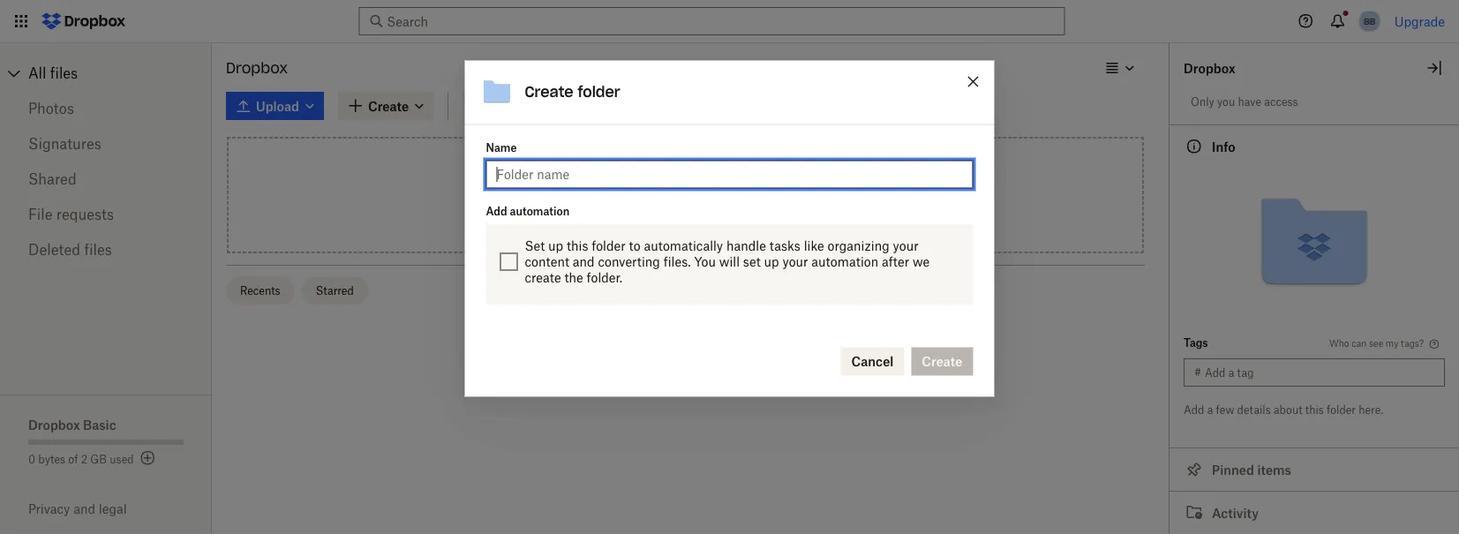 Task type: locate. For each thing, give the bounding box(es) containing it.
and left legal
[[73, 501, 95, 516]]

this
[[567, 238, 588, 253], [1305, 403, 1324, 416]]

basic
[[83, 417, 116, 432]]

up
[[548, 238, 563, 253], [764, 254, 779, 269]]

dropbox logo - go to the homepage image
[[35, 7, 132, 35]]

folder
[[578, 83, 620, 101], [592, 238, 626, 253], [1327, 403, 1356, 416]]

close details pane image
[[1424, 57, 1445, 79]]

1 vertical spatial folder
[[592, 238, 626, 253]]

up up 'content'
[[548, 238, 563, 253]]

1 vertical spatial and
[[73, 501, 95, 516]]

details
[[1237, 403, 1271, 416]]

add
[[486, 205, 507, 218], [1184, 403, 1204, 416]]

you
[[1217, 95, 1235, 108]]

this right about
[[1305, 403, 1324, 416]]

recents button
[[226, 276, 295, 305]]

automation inside set up this folder to automatically handle tasks like organizing your content and converting files. you will set up your automation after we create the folder.
[[812, 254, 879, 269]]

0 vertical spatial and
[[573, 254, 595, 269]]

photos link
[[28, 91, 184, 126]]

0
[[28, 452, 35, 466]]

this up the
[[567, 238, 588, 253]]

files for all
[[50, 64, 78, 82]]

1 horizontal spatial your
[[893, 238, 919, 253]]

see
[[1369, 338, 1383, 349]]

to
[[702, 195, 714, 210], [629, 238, 641, 253]]

1 vertical spatial automation
[[812, 254, 879, 269]]

cancel
[[851, 354, 894, 369]]

automation down organizing
[[812, 254, 879, 269]]

files
[[50, 64, 78, 82], [646, 195, 670, 210], [84, 241, 112, 258]]

get more space image
[[137, 448, 159, 469]]

only
[[1191, 95, 1214, 108]]

bytes
[[38, 452, 65, 466]]

gb
[[90, 452, 107, 466]]

and up the
[[573, 254, 595, 269]]

all files
[[28, 64, 78, 82]]

files down file requests link
[[84, 241, 112, 258]]

0 horizontal spatial automation
[[510, 205, 570, 218]]

to right here
[[702, 195, 714, 210]]

automation
[[510, 205, 570, 218], [812, 254, 879, 269]]

Name text field
[[497, 165, 963, 184]]

file requests
[[28, 206, 114, 223]]

files right all
[[50, 64, 78, 82]]

add down name
[[486, 205, 507, 218]]

2 horizontal spatial files
[[646, 195, 670, 210]]

create
[[525, 270, 561, 285]]

legal
[[99, 501, 127, 516]]

set up this folder to automatically handle tasks like organizing your content and converting files. you will set up your automation after we create the folder.
[[525, 238, 930, 285]]

0 vertical spatial to
[[702, 195, 714, 210]]

0 horizontal spatial to
[[629, 238, 641, 253]]

0 bytes of 2 gb used
[[28, 452, 134, 466]]

1 vertical spatial your
[[782, 254, 808, 269]]

your
[[893, 238, 919, 253], [782, 254, 808, 269]]

access
[[1264, 95, 1298, 108]]

deleted
[[28, 241, 80, 258]]

0 vertical spatial automation
[[510, 205, 570, 218]]

2
[[81, 452, 87, 466]]

1 vertical spatial this
[[1305, 403, 1324, 416]]

1 horizontal spatial and
[[573, 254, 595, 269]]

requests
[[56, 206, 114, 223]]

0 vertical spatial add
[[486, 205, 507, 218]]

1 horizontal spatial add
[[1184, 403, 1204, 416]]

folder left here. in the bottom of the page
[[1327, 403, 1356, 416]]

privacy and legal link
[[28, 501, 212, 516]]

starred button
[[302, 276, 368, 305]]

1 vertical spatial add
[[1184, 403, 1204, 416]]

add automation
[[486, 205, 570, 218]]

deleted files
[[28, 241, 112, 258]]

add inside 'create folder' dialog
[[486, 205, 507, 218]]

0 vertical spatial this
[[567, 238, 588, 253]]

0 vertical spatial up
[[548, 238, 563, 253]]

dropbox
[[226, 59, 288, 77], [1184, 60, 1235, 75], [28, 417, 80, 432]]

tasks
[[769, 238, 801, 253]]

handle
[[726, 238, 766, 253]]

up right the set
[[764, 254, 779, 269]]

1 horizontal spatial up
[[764, 254, 779, 269]]

and
[[573, 254, 595, 269], [73, 501, 95, 516]]

add left a
[[1184, 403, 1204, 416]]

1 horizontal spatial files
[[84, 241, 112, 258]]

info button
[[1170, 124, 1459, 168]]

my
[[1386, 338, 1399, 349]]

0 horizontal spatial add
[[486, 205, 507, 218]]

about
[[1274, 403, 1303, 416]]

to up converting on the left
[[629, 238, 641, 253]]

create folder dialog
[[465, 60, 994, 397]]

automation up the set
[[510, 205, 570, 218]]

folder up converting on the left
[[592, 238, 626, 253]]

all
[[28, 64, 46, 82]]

photos
[[28, 100, 74, 117]]

add for add automation
[[486, 205, 507, 218]]

automatically
[[644, 238, 723, 253]]

create
[[525, 83, 573, 101]]

who can see my tags?
[[1329, 338, 1424, 349]]

0 horizontal spatial this
[[567, 238, 588, 253]]

files inside 'link'
[[84, 241, 112, 258]]

upgrade link
[[1394, 14, 1445, 29]]

of
[[68, 452, 78, 466]]

your down tasks
[[782, 254, 808, 269]]

file
[[28, 206, 53, 223]]

starred
[[316, 284, 354, 297]]

to inside set up this folder to automatically handle tasks like organizing your content and converting files. you will set up your automation after we create the folder.
[[629, 238, 641, 253]]

drop
[[613, 195, 642, 210]]

your up after
[[893, 238, 919, 253]]

privacy and legal
[[28, 501, 127, 516]]

folder right create
[[578, 83, 620, 101]]

1 horizontal spatial this
[[1305, 403, 1324, 416]]

1 vertical spatial to
[[629, 238, 641, 253]]

signatures link
[[28, 126, 184, 162]]

1 horizontal spatial automation
[[812, 254, 879, 269]]

can
[[1352, 338, 1367, 349]]

0 vertical spatial files
[[50, 64, 78, 82]]

privacy
[[28, 501, 70, 516]]

this inside set up this folder to automatically handle tasks like organizing your content and converting files. you will set up your automation after we create the folder.
[[567, 238, 588, 253]]

1 horizontal spatial to
[[702, 195, 714, 210]]

create folder
[[525, 83, 620, 101]]

0 horizontal spatial files
[[50, 64, 78, 82]]

1 vertical spatial files
[[646, 195, 670, 210]]

2 horizontal spatial dropbox
[[1184, 60, 1235, 75]]

2 vertical spatial files
[[84, 241, 112, 258]]

files left here
[[646, 195, 670, 210]]



Task type: describe. For each thing, give the bounding box(es) containing it.
file requests link
[[28, 197, 184, 232]]

add for add a few details about this folder here.
[[1184, 403, 1204, 416]]

like
[[804, 238, 824, 253]]

upload
[[717, 195, 757, 210]]

deleted files link
[[28, 232, 184, 267]]

have
[[1238, 95, 1261, 108]]

who
[[1329, 338, 1349, 349]]

and inside set up this folder to automatically handle tasks like organizing your content and converting files. you will set up your automation after we create the folder.
[[573, 254, 595, 269]]

files for deleted
[[84, 241, 112, 258]]

we
[[913, 254, 930, 269]]

shared
[[28, 170, 77, 188]]

you
[[694, 254, 716, 269]]

organizing
[[828, 238, 890, 253]]

the
[[565, 270, 583, 285]]

0 vertical spatial folder
[[578, 83, 620, 101]]

tags
[[1184, 336, 1208, 349]]

files.
[[664, 254, 691, 269]]

2 vertical spatial folder
[[1327, 403, 1356, 416]]

a
[[1207, 403, 1213, 416]]

recents
[[240, 284, 280, 297]]

here.
[[1359, 403, 1383, 416]]

1 horizontal spatial dropbox
[[226, 59, 288, 77]]

only you have access
[[1191, 95, 1298, 108]]

few
[[1216, 403, 1234, 416]]

set
[[743, 254, 761, 269]]

used
[[110, 452, 134, 466]]

files for drop
[[646, 195, 670, 210]]

signatures
[[28, 135, 101, 152]]

tags?
[[1401, 338, 1424, 349]]

0 vertical spatial your
[[893, 238, 919, 253]]

0 horizontal spatial your
[[782, 254, 808, 269]]

add a few details about this folder here.
[[1184, 403, 1383, 416]]

folder.
[[587, 270, 622, 285]]

global header element
[[0, 0, 1459, 43]]

dropbox basic
[[28, 417, 116, 432]]

will
[[719, 254, 740, 269]]

shared link
[[28, 162, 184, 197]]

drop files here to upload
[[613, 195, 757, 210]]

content
[[525, 254, 569, 269]]

1 vertical spatial up
[[764, 254, 779, 269]]

converting
[[598, 254, 660, 269]]

name
[[486, 141, 517, 154]]

all files link
[[28, 59, 212, 87]]

set
[[525, 238, 545, 253]]

who can see my tags? image
[[1427, 337, 1442, 351]]

0 horizontal spatial dropbox
[[28, 417, 80, 432]]

cancel button
[[841, 347, 904, 376]]

upgrade
[[1394, 14, 1445, 29]]

0 horizontal spatial up
[[548, 238, 563, 253]]

info
[[1212, 139, 1235, 154]]

here
[[673, 195, 699, 210]]

0 horizontal spatial and
[[73, 501, 95, 516]]

#
[[1194, 366, 1201, 379]]

after
[[882, 254, 909, 269]]

folder inside set up this folder to automatically handle tasks like organizing your content and converting files. you will set up your automation after we create the folder.
[[592, 238, 626, 253]]



Task type: vqa. For each thing, say whether or not it's contained in the screenshot.
"Quota usage" progress bar in the left of the page
no



